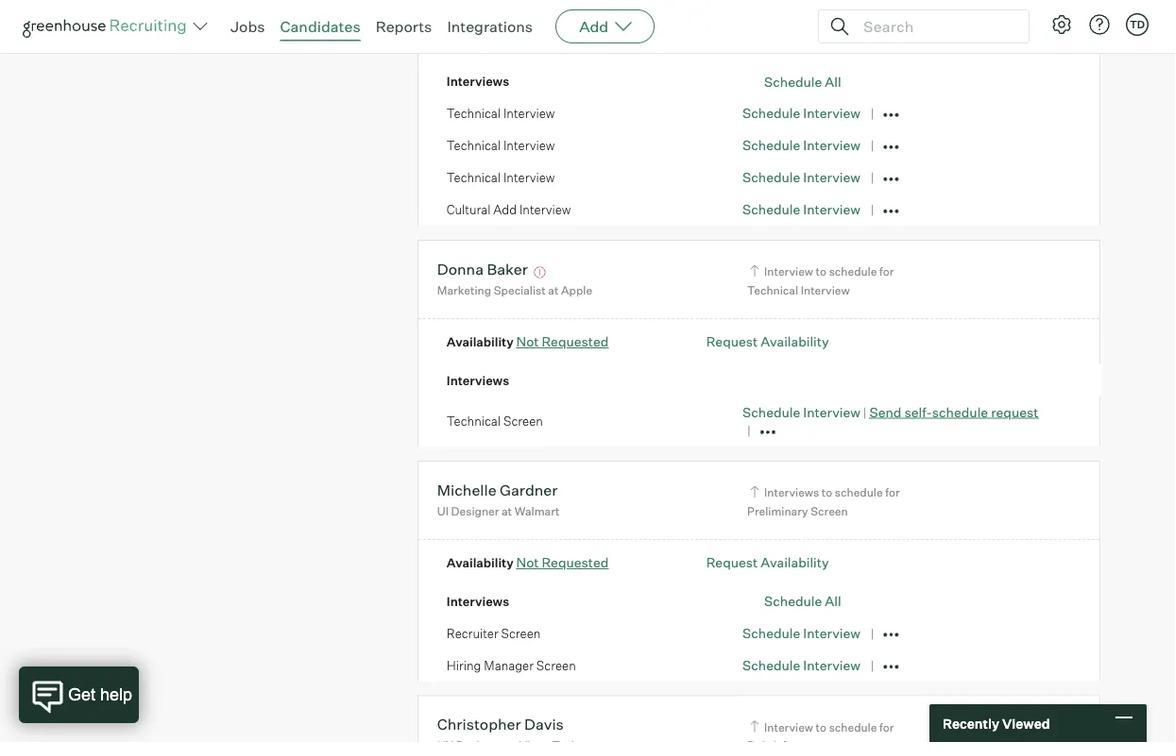 Task type: locate. For each thing, give the bounding box(es) containing it.
3 technical interview from the top
[[447, 170, 555, 185]]

1 vertical spatial requested
[[542, 555, 609, 571]]

hiring manager screen
[[447, 658, 576, 673]]

0 vertical spatial technical interview
[[447, 106, 555, 121]]

1 vertical spatial schedule all
[[764, 593, 841, 610]]

1 vertical spatial to
[[822, 486, 832, 500]]

schedule inside interview to schedule for technical interview
[[829, 265, 877, 279]]

not down specialist
[[516, 334, 539, 350]]

1 schedule all link from the top
[[764, 73, 841, 90]]

schedule all
[[764, 73, 841, 90], [764, 593, 841, 610]]

requested for recruiter screen
[[542, 555, 609, 571]]

schedule for interview to schedule for technical interview
[[829, 265, 877, 279]]

1 horizontal spatial add
[[579, 17, 609, 36]]

2 schedule all from the top
[[764, 593, 841, 610]]

not requested button down walmart on the left bottom
[[516, 555, 609, 571]]

donna
[[437, 259, 484, 278]]

5 schedule interview link from the top
[[743, 404, 860, 421]]

1 request from the top
[[706, 35, 758, 51]]

3 request availability button from the top
[[706, 555, 829, 571]]

0 vertical spatial request availability
[[706, 35, 829, 51]]

preliminary
[[747, 504, 808, 518]]

for inside interviews to schedule for preliminary screen
[[885, 486, 900, 500]]

not for recruiter screen
[[516, 555, 539, 571]]

screen right preliminary
[[811, 504, 848, 518]]

michelle gardner ui designer at walmart
[[437, 481, 560, 518]]

schedule for interview to schedule for debrief
[[829, 720, 877, 735]]

technical interview
[[447, 106, 555, 121], [447, 138, 555, 153], [447, 170, 555, 185]]

davis
[[524, 715, 564, 734]]

0 vertical spatial not requested button
[[516, 334, 609, 350]]

schedule all for technical interview
[[764, 73, 841, 90]]

0 vertical spatial requested
[[542, 334, 609, 350]]

schedule inside interview to schedule for debrief
[[829, 720, 877, 735]]

2 availability not requested from the top
[[447, 555, 609, 571]]

not down walmart on the left bottom
[[516, 555, 539, 571]]

schedule interview
[[743, 105, 860, 122], [743, 137, 860, 154], [743, 169, 860, 186], [743, 201, 860, 218], [743, 625, 860, 642], [743, 657, 860, 674]]

request availability button
[[706, 35, 829, 51], [706, 334, 829, 350], [706, 555, 829, 571]]

1 vertical spatial request availability button
[[706, 334, 829, 350]]

at inside michelle gardner ui designer at walmart
[[502, 504, 512, 518]]

interview to schedule for technical interview link
[[747, 263, 894, 299]]

interview to schedule for debrief link
[[747, 719, 894, 742]]

availability not requested for recruiter screen
[[447, 555, 609, 571]]

1 availability not requested from the top
[[447, 334, 609, 350]]

schedule all link for technical interview
[[764, 73, 841, 90]]

integrations
[[447, 17, 533, 36]]

6 schedule interview link from the top
[[743, 625, 860, 642]]

4 schedule interview link from the top
[[743, 201, 860, 218]]

request
[[991, 404, 1039, 421]]

availability
[[761, 35, 829, 51], [447, 36, 514, 51], [761, 334, 829, 350], [447, 335, 514, 350], [761, 555, 829, 571], [447, 556, 514, 571]]

2 vertical spatial to
[[816, 720, 827, 735]]

interviews to schedule for preliminary screen
[[747, 486, 900, 518]]

request availability button for technical interview
[[706, 35, 829, 51]]

0 vertical spatial for
[[879, 265, 894, 279]]

3 schedule interview from the top
[[743, 169, 860, 186]]

2 request from the top
[[706, 334, 758, 350]]

integrations link
[[447, 17, 533, 36]]

2 vertical spatial request
[[706, 555, 758, 571]]

1 vertical spatial availability not requested
[[447, 555, 609, 571]]

ui
[[437, 504, 449, 518]]

apple
[[561, 283, 592, 297]]

0 vertical spatial not
[[516, 334, 539, 350]]

greenhouse recruiting image
[[23, 15, 193, 38]]

3 request availability from the top
[[706, 555, 829, 571]]

1 vertical spatial at
[[502, 504, 512, 518]]

send
[[870, 404, 902, 421]]

schedule interview link
[[743, 105, 860, 122], [743, 137, 860, 154], [743, 169, 860, 186], [743, 201, 860, 218], [743, 404, 860, 421], [743, 625, 860, 642], [743, 657, 860, 674]]

availability not requested for technical screen
[[447, 334, 609, 350]]

1 schedule all from the top
[[764, 73, 841, 90]]

not requested button
[[516, 334, 609, 350], [516, 555, 609, 571]]

recently
[[943, 715, 999, 732]]

interviews up preliminary
[[764, 486, 819, 500]]

0 vertical spatial request availability button
[[706, 35, 829, 51]]

at down michelle gardner link
[[502, 504, 512, 518]]

requested
[[542, 334, 609, 350], [542, 555, 609, 571]]

Search text field
[[859, 13, 1012, 40]]

1 schedule interview link from the top
[[743, 105, 860, 122]]

not requested button down apple
[[516, 334, 609, 350]]

for inside interview to schedule for technical interview
[[879, 265, 894, 279]]

1 not requested button from the top
[[516, 334, 609, 350]]

to inside interview to schedule for debrief
[[816, 720, 827, 735]]

self-
[[904, 404, 932, 421]]

for for christopher davis
[[879, 720, 894, 735]]

1 request availability from the top
[[706, 35, 829, 51]]

interview
[[803, 105, 860, 122], [503, 106, 555, 121], [803, 137, 860, 154], [503, 138, 555, 153], [803, 169, 860, 186], [503, 170, 555, 185], [803, 201, 860, 218], [519, 202, 571, 217], [764, 265, 813, 279], [801, 283, 850, 297], [803, 404, 860, 421], [803, 625, 860, 642], [803, 657, 860, 674], [764, 720, 813, 735]]

0 vertical spatial at
[[548, 283, 559, 297]]

1 vertical spatial all
[[825, 593, 841, 610]]

2 technical interview from the top
[[447, 138, 555, 153]]

all
[[825, 73, 841, 90], [825, 593, 841, 610]]

availability not requested
[[447, 334, 609, 350], [447, 555, 609, 571]]

0 vertical spatial schedule all link
[[764, 73, 841, 90]]

schedule inside interviews to schedule for preliminary screen
[[835, 486, 883, 500]]

requested down walmart on the left bottom
[[542, 555, 609, 571]]

baker
[[487, 259, 528, 278]]

marketing
[[437, 283, 491, 297]]

interviews
[[447, 74, 509, 89], [447, 373, 509, 388], [764, 486, 819, 500], [447, 594, 509, 609]]

1 all from the top
[[825, 73, 841, 90]]

5 schedule interview from the top
[[743, 625, 860, 642]]

3 request from the top
[[706, 555, 758, 571]]

screen
[[503, 414, 543, 429], [811, 504, 848, 518], [501, 626, 541, 641], [536, 658, 576, 673]]

specialist
[[494, 283, 546, 297]]

request availability button for recruiter screen
[[706, 555, 829, 571]]

2 request availability from the top
[[706, 334, 829, 350]]

at down donna baker has been in technical interview for more than 14 days image
[[548, 283, 559, 297]]

1 vertical spatial for
[[885, 486, 900, 500]]

at
[[548, 283, 559, 297], [502, 504, 512, 518]]

2 vertical spatial request availability
[[706, 555, 829, 571]]

1 not from the top
[[516, 334, 539, 350]]

2 schedule interview link from the top
[[743, 137, 860, 154]]

not
[[516, 334, 539, 350], [516, 555, 539, 571]]

send self-schedule request link
[[870, 404, 1039, 421]]

0 vertical spatial request
[[706, 35, 758, 51]]

2 all from the top
[[825, 593, 841, 610]]

interviews to schedule for preliminary screen link
[[747, 484, 900, 520]]

cultural add interview
[[447, 202, 571, 217]]

screen right "manager" at the bottom of the page
[[536, 658, 576, 673]]

2 not from the top
[[516, 555, 539, 571]]

interview to schedule for technical interview
[[747, 265, 894, 297]]

2 vertical spatial for
[[879, 720, 894, 735]]

3 schedule interview link from the top
[[743, 169, 860, 186]]

requested for technical screen
[[542, 334, 609, 350]]

schedule all link
[[764, 73, 841, 90], [764, 593, 841, 610]]

schedule
[[764, 73, 822, 90], [743, 105, 800, 122], [743, 137, 800, 154], [743, 169, 800, 186], [743, 201, 800, 218], [743, 404, 800, 421], [764, 593, 822, 610], [743, 625, 800, 642], [743, 657, 800, 674]]

add
[[579, 17, 609, 36], [493, 202, 517, 217]]

1 requested from the top
[[542, 334, 609, 350]]

availability not requested down specialist
[[447, 334, 609, 350]]

2 vertical spatial request availability button
[[706, 555, 829, 571]]

1 vertical spatial technical interview
[[447, 138, 555, 153]]

2 not requested button from the top
[[516, 555, 609, 571]]

for inside interview to schedule for debrief
[[879, 720, 894, 735]]

recruiter screen
[[447, 626, 541, 641]]

0 vertical spatial all
[[825, 73, 841, 90]]

|
[[863, 405, 867, 420]]

1 vertical spatial schedule all link
[[764, 593, 841, 610]]

0 horizontal spatial at
[[502, 504, 512, 518]]

not for technical screen
[[516, 334, 539, 350]]

1 vertical spatial not requested button
[[516, 555, 609, 571]]

all for technical interview
[[825, 73, 841, 90]]

availability not requested down walmart on the left bottom
[[447, 555, 609, 571]]

1 schedule interview from the top
[[743, 105, 860, 122]]

schedule interview | send self-schedule request
[[743, 404, 1039, 421]]

schedule
[[829, 265, 877, 279], [932, 404, 988, 421], [835, 486, 883, 500], [829, 720, 877, 735]]

1 vertical spatial request availability
[[706, 334, 829, 350]]

for
[[879, 265, 894, 279], [885, 486, 900, 500], [879, 720, 894, 735]]

to
[[816, 265, 827, 279], [822, 486, 832, 500], [816, 720, 827, 735]]

2 requested from the top
[[542, 555, 609, 571]]

interview to schedule for debrief
[[747, 720, 894, 742]]

not requested button for technical screen
[[516, 334, 609, 350]]

1 request availability button from the top
[[706, 35, 829, 51]]

2 vertical spatial technical interview
[[447, 170, 555, 185]]

cultural
[[447, 202, 491, 217]]

7 schedule interview link from the top
[[743, 657, 860, 674]]

1 vertical spatial not
[[516, 555, 539, 571]]

requested down apple
[[542, 334, 609, 350]]

2 request availability button from the top
[[706, 334, 829, 350]]

interviews inside interviews to schedule for preliminary screen
[[764, 486, 819, 500]]

1 vertical spatial request
[[706, 334, 758, 350]]

2 schedule all link from the top
[[764, 593, 841, 610]]

christopher davis
[[437, 715, 564, 734]]

interviews down integrations link
[[447, 74, 509, 89]]

schedule all link for hiring manager screen
[[764, 593, 841, 610]]

request for technical screen
[[706, 334, 758, 350]]

request
[[706, 35, 758, 51], [706, 334, 758, 350], [706, 555, 758, 571]]

0 vertical spatial to
[[816, 265, 827, 279]]

request availability
[[706, 35, 829, 51], [706, 334, 829, 350], [706, 555, 829, 571]]

to inside interviews to schedule for preliminary screen
[[822, 486, 832, 500]]

reports
[[376, 17, 432, 36]]

0 vertical spatial availability not requested
[[447, 334, 609, 350]]

technical
[[447, 106, 501, 121], [447, 138, 501, 153], [447, 170, 501, 185], [747, 283, 798, 297], [447, 414, 501, 429]]

0 vertical spatial add
[[579, 17, 609, 36]]

1 vertical spatial add
[[493, 202, 517, 217]]

0 horizontal spatial add
[[493, 202, 517, 217]]

0 vertical spatial schedule all
[[764, 73, 841, 90]]



Task type: describe. For each thing, give the bounding box(es) containing it.
donna baker
[[437, 259, 528, 278]]

schedule for interviews to schedule for preliminary screen
[[835, 486, 883, 500]]

viewed
[[1002, 715, 1050, 732]]

request availability button for technical screen
[[706, 334, 829, 350]]

2 schedule interview from the top
[[743, 137, 860, 154]]

6 schedule interview from the top
[[743, 657, 860, 674]]

michelle
[[437, 481, 496, 499]]

jobs link
[[230, 17, 265, 36]]

to for christopher davis
[[816, 720, 827, 735]]

configure image
[[1050, 13, 1073, 36]]

donna baker has been in technical interview for more than 14 days image
[[531, 267, 548, 278]]

screen up gardner
[[503, 414, 543, 429]]

not requested button for recruiter screen
[[516, 555, 609, 571]]

interview inside interview to schedule for debrief
[[764, 720, 813, 735]]

interviews up technical screen
[[447, 373, 509, 388]]

td button
[[1122, 9, 1152, 40]]

request availability for technical screen
[[706, 334, 829, 350]]

schedule all for hiring manager screen
[[764, 593, 841, 610]]

christopher
[[437, 715, 521, 734]]

4 schedule interview from the top
[[743, 201, 860, 218]]

gardner
[[500, 481, 558, 499]]

technical inside interview to schedule for technical interview
[[747, 283, 798, 297]]

candidates link
[[280, 17, 361, 36]]

to for michelle gardner
[[822, 486, 832, 500]]

request for recruiter screen
[[706, 555, 758, 571]]

donna baker link
[[437, 259, 528, 281]]

recently viewed
[[943, 715, 1050, 732]]

td button
[[1126, 13, 1149, 36]]

designer
[[451, 504, 499, 518]]

td
[[1130, 18, 1145, 31]]

manager
[[484, 658, 534, 673]]

christopher davis link
[[437, 715, 564, 737]]

marketing specialist at apple
[[437, 283, 592, 297]]

michelle gardner link
[[437, 481, 558, 502]]

technical screen
[[447, 414, 543, 429]]

candidates
[[280, 17, 361, 36]]

screen up hiring manager screen
[[501, 626, 541, 641]]

1 horizontal spatial at
[[548, 283, 559, 297]]

screen inside interviews to schedule for preliminary screen
[[811, 504, 848, 518]]

hiring
[[447, 658, 481, 673]]

to inside interview to schedule for technical interview
[[816, 265, 827, 279]]

interviews up the recruiter
[[447, 594, 509, 609]]

for for michelle gardner
[[885, 486, 900, 500]]

1 technical interview from the top
[[447, 106, 555, 121]]

recruiter
[[447, 626, 498, 641]]

request availability for recruiter screen
[[706, 555, 829, 571]]

add inside add popup button
[[579, 17, 609, 36]]

request for technical interview
[[706, 35, 758, 51]]

walmart
[[514, 504, 560, 518]]

jobs
[[230, 17, 265, 36]]

request availability for technical interview
[[706, 35, 829, 51]]

add button
[[556, 9, 655, 43]]

reports link
[[376, 17, 432, 36]]

all for hiring manager screen
[[825, 593, 841, 610]]

debrief
[[747, 739, 786, 742]]



Task type: vqa. For each thing, say whether or not it's contained in the screenshot.
Offer on the left of the page
no



